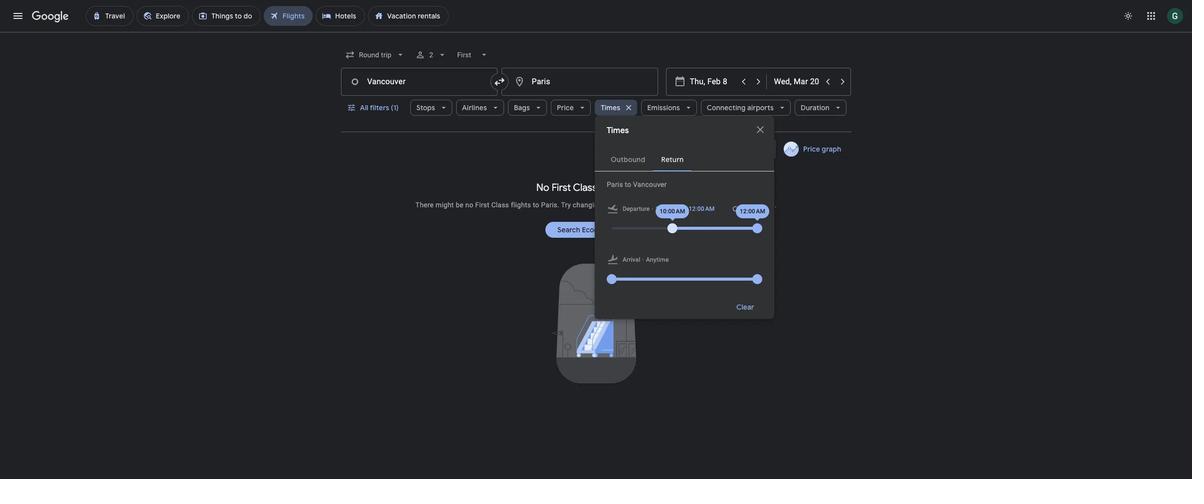 Task type: locate. For each thing, give the bounding box(es) containing it.
10:00 am
[[656, 206, 682, 213], [660, 208, 686, 215]]

no first class flights found main content
[[341, 140, 852, 479]]

None search field
[[341, 43, 852, 319]]

to right paris
[[625, 181, 632, 189]]

departure
[[623, 206, 650, 213]]

first up try on the top of the page
[[552, 182, 571, 194]]

2
[[429, 51, 433, 59]]

1 vertical spatial first
[[475, 201, 490, 209]]

dates,
[[620, 201, 639, 209]]

2 button
[[411, 43, 451, 67]]

0 horizontal spatial class
[[492, 201, 509, 209]]

0 vertical spatial clear
[[733, 205, 751, 214]]

to
[[625, 181, 632, 189], [533, 201, 540, 209]]

be
[[456, 201, 464, 209]]

connecting airports button
[[701, 96, 791, 120]]

clear
[[733, 205, 751, 214], [737, 303, 755, 312]]

price for price
[[557, 103, 574, 112]]

bags button
[[508, 96, 547, 120]]

0 horizontal spatial price
[[557, 103, 574, 112]]

10:00 am for 10:00 am – 12:00 am
[[656, 206, 682, 213]]

swap origin and destination. image
[[494, 76, 506, 88]]

class up changing
[[573, 182, 597, 194]]

arrival
[[623, 256, 641, 263]]

there
[[416, 201, 434, 209]]

–
[[683, 206, 688, 213]]

all filters (1) button
[[341, 96, 407, 120]]

loading results progress bar
[[0, 32, 1193, 34]]

1 vertical spatial class
[[492, 201, 509, 209]]

12:00 am right –
[[689, 206, 715, 213]]

12:00 am
[[689, 206, 715, 213], [740, 208, 766, 215]]

paris
[[607, 181, 623, 189]]

no
[[466, 201, 474, 209]]

10:00 am left –
[[656, 206, 682, 213]]

price button
[[551, 96, 591, 120]]

1 horizontal spatial to
[[625, 181, 632, 189]]

0 horizontal spatial to
[[533, 201, 540, 209]]

None text field
[[502, 68, 658, 96]]

to left the paris.
[[533, 201, 540, 209]]

airports
[[748, 103, 774, 112]]

flights left the paris.
[[511, 201, 531, 209]]

economy
[[582, 225, 613, 234]]

none text field inside search field
[[502, 68, 658, 96]]

flights
[[600, 182, 627, 194], [511, 201, 531, 209], [673, 201, 693, 209], [614, 225, 635, 234]]

all filters (1)
[[360, 103, 399, 112]]

times right the price popup button
[[601, 103, 621, 112]]

times button
[[595, 96, 638, 120]]

connecting
[[707, 103, 746, 112]]

or
[[641, 201, 648, 209]]

airlines button
[[456, 96, 504, 120]]

Departure text field
[[690, 68, 736, 95]]

1 horizontal spatial 12:00 am
[[740, 208, 766, 215]]

10:00 am right 'or'
[[660, 208, 686, 215]]

1 vertical spatial to
[[533, 201, 540, 209]]

clear button
[[721, 201, 763, 217], [725, 295, 767, 319]]

price inside price graph button
[[804, 145, 821, 154]]

0 vertical spatial times
[[601, 103, 621, 112]]

1 horizontal spatial first
[[552, 182, 571, 194]]

1 vertical spatial clear button
[[725, 295, 767, 319]]

flights down departure
[[614, 225, 635, 234]]

price inside the price popup button
[[557, 103, 574, 112]]

price
[[557, 103, 574, 112], [804, 145, 821, 154]]

0 vertical spatial class
[[573, 182, 597, 194]]

search
[[649, 201, 671, 209]]

1 horizontal spatial price
[[804, 145, 821, 154]]

class right no at the top left of the page
[[492, 201, 509, 209]]

None field
[[341, 46, 409, 64], [453, 46, 493, 64], [341, 46, 409, 64], [453, 46, 493, 64]]

changing
[[573, 201, 602, 209]]

paris to vancouver
[[607, 181, 667, 189]]

search economy flights
[[558, 225, 635, 234]]

10:00 am for 10:00 am
[[660, 208, 686, 215]]

class
[[573, 182, 597, 194], [492, 201, 509, 209]]

12:00 am right different
[[740, 208, 766, 215]]

0 horizontal spatial first
[[475, 201, 490, 209]]

anytime
[[646, 256, 669, 263]]

None text field
[[341, 68, 498, 96]]

might
[[436, 201, 454, 209]]

price left graph
[[804, 145, 821, 154]]

1 vertical spatial price
[[804, 145, 821, 154]]

to inside no first class flights found main content
[[533, 201, 540, 209]]

times down times popup button
[[607, 126, 629, 136]]

0 vertical spatial price
[[557, 103, 574, 112]]

times
[[601, 103, 621, 112], [607, 126, 629, 136]]

price graph
[[804, 145, 842, 154]]

none search field containing times
[[341, 43, 852, 319]]

first
[[552, 182, 571, 194], [475, 201, 490, 209]]

flights up your
[[600, 182, 627, 194]]

class.
[[758, 201, 777, 209]]

price right "bags" popup button
[[557, 103, 574, 112]]

first right no at the top left of the page
[[475, 201, 490, 209]]



Task type: vqa. For each thing, say whether or not it's contained in the screenshot.
"Search by voice" "image"
no



Task type: describe. For each thing, give the bounding box(es) containing it.
connecting airports
[[707, 103, 774, 112]]

close dialog image
[[755, 124, 767, 136]]

main menu image
[[12, 10, 24, 22]]

0 vertical spatial to
[[625, 181, 632, 189]]

1 vertical spatial clear
[[737, 303, 755, 312]]

emissions button
[[642, 96, 697, 120]]

flights left with
[[673, 201, 693, 209]]

(1)
[[391, 103, 399, 112]]

change appearance image
[[1117, 4, 1141, 28]]

your
[[604, 201, 618, 209]]

stops button
[[411, 96, 452, 120]]

emissions
[[648, 103, 680, 112]]

stops
[[417, 103, 435, 112]]

price for price graph
[[804, 145, 821, 154]]

Return text field
[[775, 68, 820, 95]]

search
[[558, 225, 580, 234]]

cabin
[[739, 201, 756, 209]]

duration button
[[795, 96, 847, 120]]

try
[[561, 201, 571, 209]]

graph
[[822, 145, 842, 154]]

bags
[[514, 103, 530, 112]]

found
[[630, 182, 656, 194]]

airlines
[[462, 103, 487, 112]]

no
[[537, 182, 550, 194]]

vancouver
[[633, 181, 667, 189]]

search economy flights button
[[546, 218, 647, 242]]

paris.
[[541, 201, 560, 209]]

no first class flights found
[[537, 182, 656, 194]]

price graph button
[[778, 140, 850, 158]]

there might be no first class flights to paris. try changing your dates, or search flights with different cabin class.
[[416, 201, 777, 209]]

0 vertical spatial clear button
[[721, 201, 763, 217]]

0 horizontal spatial 12:00 am
[[689, 206, 715, 213]]

1 horizontal spatial class
[[573, 182, 597, 194]]

1 vertical spatial times
[[607, 126, 629, 136]]

flights inside button
[[614, 225, 635, 234]]

duration
[[801, 103, 830, 112]]

all
[[360, 103, 368, 112]]

with
[[695, 201, 708, 209]]

times inside popup button
[[601, 103, 621, 112]]

10:00 am – 12:00 am
[[656, 206, 715, 213]]

0 vertical spatial first
[[552, 182, 571, 194]]

filters
[[370, 103, 389, 112]]

different
[[710, 201, 737, 209]]



